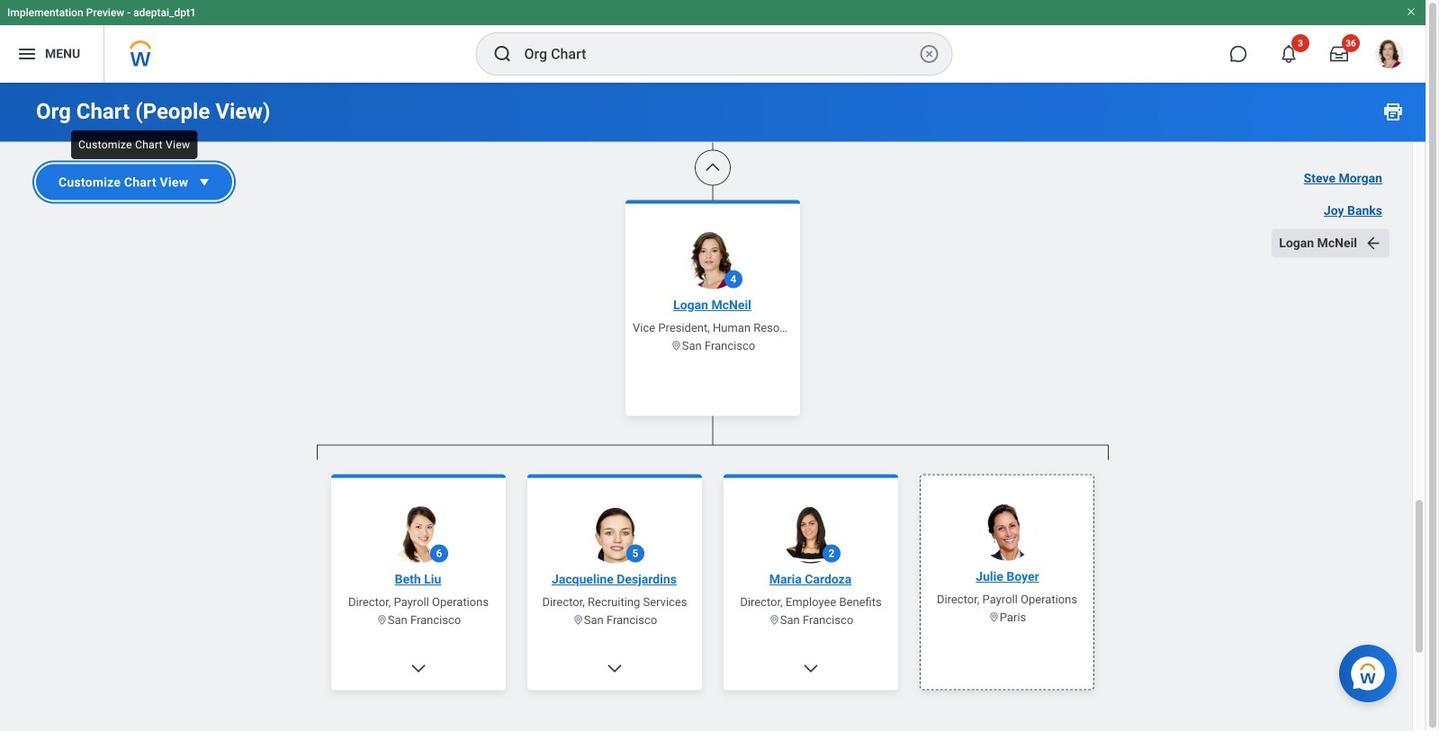 Task type: describe. For each thing, give the bounding box(es) containing it.
2 horizontal spatial location image
[[988, 612, 1000, 624]]

notifications large image
[[1280, 45, 1298, 63]]

0 horizontal spatial location image
[[572, 615, 584, 627]]

profile logan mcneil image
[[1375, 40, 1404, 72]]

justify image
[[16, 43, 38, 65]]

1 horizontal spatial location image
[[670, 340, 682, 352]]

search image
[[492, 43, 514, 65]]

1 chevron down image from the left
[[606, 660, 624, 678]]

inbox large image
[[1330, 45, 1348, 63]]

1 location image from the left
[[376, 615, 388, 627]]



Task type: locate. For each thing, give the bounding box(es) containing it.
location image
[[670, 340, 682, 352], [988, 612, 1000, 624], [572, 615, 584, 627]]

logan mcneil, logan mcneil, 4 direct reports element
[[317, 460, 1109, 732]]

2 location image from the left
[[769, 615, 780, 627]]

chevron down image
[[410, 660, 428, 678]]

2 chevron down image from the left
[[802, 660, 820, 678]]

chevron up image
[[704, 159, 722, 177]]

1 horizontal spatial chevron down image
[[802, 660, 820, 678]]

1 horizontal spatial location image
[[769, 615, 780, 627]]

main content
[[0, 0, 1426, 732]]

arrow left image
[[1365, 234, 1383, 252]]

location image
[[376, 615, 388, 627], [769, 615, 780, 627]]

banner
[[0, 0, 1426, 83]]

0 horizontal spatial location image
[[376, 615, 388, 627]]

print org chart image
[[1383, 101, 1404, 122]]

Search Workday  search field
[[524, 34, 915, 74]]

x circle image
[[919, 43, 940, 65]]

0 horizontal spatial chevron down image
[[606, 660, 624, 678]]

chevron down image
[[606, 660, 624, 678], [802, 660, 820, 678]]

caret down image
[[196, 173, 214, 191]]

close environment banner image
[[1406, 6, 1417, 17]]

tooltip
[[66, 125, 203, 165]]



Task type: vqa. For each thing, say whether or not it's contained in the screenshot.
x circle icon
yes



